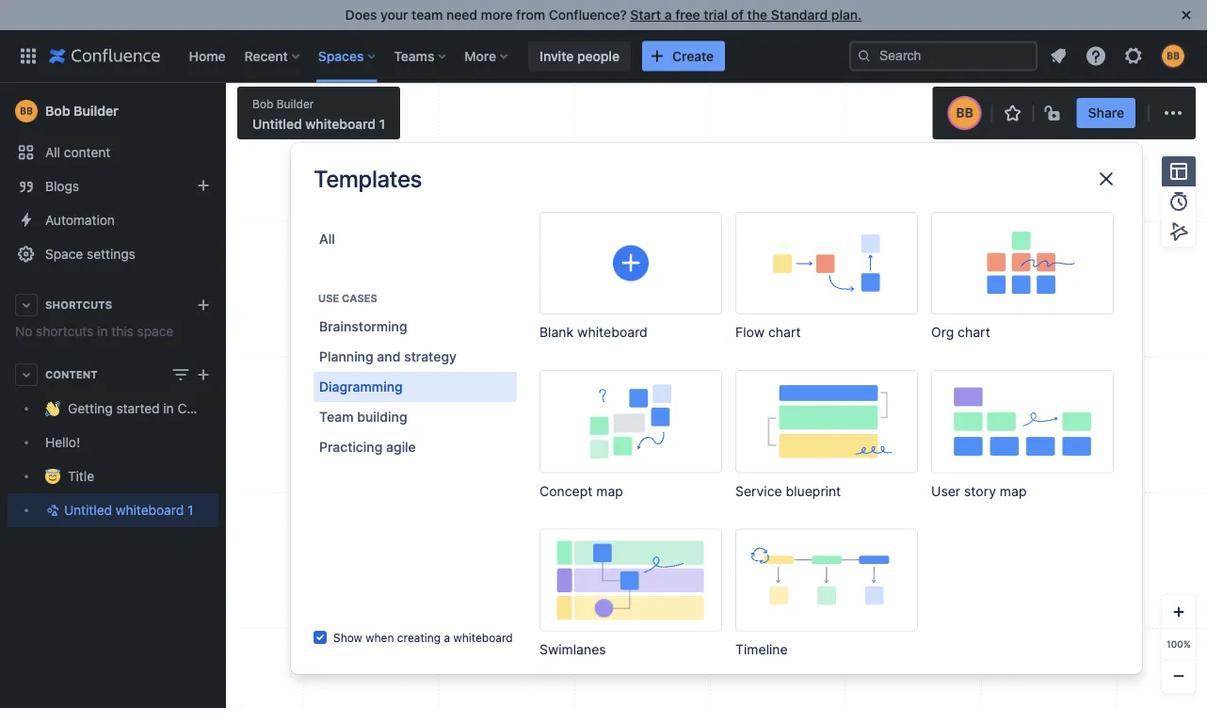Task type: vqa. For each thing, say whether or not it's contained in the screenshot.
the bottom the 10
no



Task type: locate. For each thing, give the bounding box(es) containing it.
confluence image
[[49, 45, 161, 67], [49, 45, 161, 67]]

blogs
[[45, 178, 79, 194]]

bob builder link down the recent popup button at left
[[252, 96, 314, 112]]

1 horizontal spatial builder
[[277, 97, 314, 110]]

bob inside the bob builder untitled whiteboard 1
[[252, 97, 273, 110]]

teams button
[[388, 41, 453, 71]]

create
[[672, 48, 714, 64]]

1 down the spaces popup button
[[379, 116, 385, 132]]

all
[[45, 145, 60, 160]]

confluence?
[[549, 7, 627, 23]]

untitled down title
[[64, 502, 112, 518]]

0 horizontal spatial bob builder link
[[8, 92, 219, 130]]

getting started in confluence
[[68, 401, 247, 416]]

0 horizontal spatial in
[[97, 324, 108, 339]]

untitled right collapse sidebar icon
[[252, 116, 302, 132]]

hello!
[[45, 435, 80, 450]]

1 inside the bob builder untitled whiteboard 1
[[379, 116, 385, 132]]

1 horizontal spatial untitled
[[252, 116, 302, 132]]

in
[[97, 324, 108, 339], [163, 401, 174, 416]]

spaces
[[318, 48, 364, 64]]

in left this
[[97, 324, 108, 339]]

bob inside 'space' element
[[45, 103, 70, 119]]

space
[[45, 246, 83, 262]]

0 vertical spatial whiteboard
[[305, 116, 376, 132]]

title link
[[8, 460, 219, 494]]

0 horizontal spatial 1
[[187, 502, 193, 518]]

content
[[64, 145, 110, 160]]

1
[[379, 116, 385, 132], [187, 502, 193, 518]]

space element
[[0, 83, 247, 708]]

invite people
[[540, 48, 620, 64]]

builder up content
[[74, 103, 119, 119]]

all content link
[[8, 136, 219, 170]]

tree containing getting started in confluence
[[8, 392, 247, 527]]

bob right collapse sidebar icon
[[252, 97, 273, 110]]

1 vertical spatial 1
[[187, 502, 193, 518]]

bob for bob builder untitled whiteboard 1
[[252, 97, 273, 110]]

1 horizontal spatial in
[[163, 401, 174, 416]]

builder inside 'space' element
[[74, 103, 119, 119]]

whiteboard down spaces
[[305, 116, 376, 132]]

1 vertical spatial whiteboard
[[116, 502, 184, 518]]

untitled inside the bob builder untitled whiteboard 1
[[252, 116, 302, 132]]

1 vertical spatial in
[[163, 401, 174, 416]]

home link
[[183, 41, 231, 71]]

free
[[675, 7, 700, 23]]

untitled whiteboard 1 link
[[8, 494, 219, 527]]

builder
[[277, 97, 314, 110], [74, 103, 119, 119]]

appswitcher icon image
[[17, 45, 40, 67]]

0 vertical spatial in
[[97, 324, 108, 339]]

bob
[[252, 97, 273, 110], [45, 103, 70, 119]]

builder inside the bob builder untitled whiteboard 1
[[277, 97, 314, 110]]

whiteboard down the title link in the bottom of the page
[[116, 502, 184, 518]]

create content image
[[192, 364, 215, 386]]

0 vertical spatial 1
[[379, 116, 385, 132]]

0 vertical spatial untitled
[[252, 116, 302, 132]]

your
[[381, 7, 408, 23]]

shortcuts
[[45, 299, 112, 311]]

bob builder link up all content link
[[8, 92, 219, 130]]

untitled
[[252, 116, 302, 132], [64, 502, 112, 518]]

content button
[[8, 358, 219, 392]]

space settings
[[45, 246, 135, 262]]

whiteboard inside untitled whiteboard 1 link
[[116, 502, 184, 518]]

automation
[[45, 212, 115, 228]]

notification icon image
[[1047, 45, 1070, 67]]

0 horizontal spatial whiteboard
[[116, 502, 184, 518]]

bob up all
[[45, 103, 70, 119]]

create button
[[642, 41, 725, 71]]

this
[[111, 324, 134, 339]]

no
[[15, 324, 32, 339]]

bob builder link
[[8, 92, 219, 130], [252, 96, 314, 112]]

create a blog image
[[192, 174, 215, 197]]

star image
[[1002, 102, 1024, 124]]

1 horizontal spatial whiteboard
[[305, 116, 376, 132]]

hello! link
[[8, 426, 219, 460]]

0 horizontal spatial builder
[[74, 103, 119, 119]]

start
[[630, 7, 661, 23]]

the
[[747, 7, 768, 23]]

0 horizontal spatial bob
[[45, 103, 70, 119]]

1 vertical spatial untitled
[[64, 502, 112, 518]]

builder for bob builder
[[74, 103, 119, 119]]

content
[[45, 369, 98, 381]]

shortcuts button
[[8, 288, 219, 322]]

team
[[412, 7, 443, 23]]

0 horizontal spatial untitled
[[64, 502, 112, 518]]

1 horizontal spatial bob builder link
[[252, 96, 314, 112]]

more
[[481, 7, 513, 23]]

tree
[[8, 392, 247, 527]]

title
[[68, 469, 94, 484]]

global element
[[11, 30, 850, 82]]

all content
[[45, 145, 110, 160]]

whiteboard
[[305, 116, 376, 132], [116, 502, 184, 518]]

banner
[[0, 30, 1207, 83]]

1 horizontal spatial bob
[[252, 97, 273, 110]]

recent
[[244, 48, 288, 64]]

1 horizontal spatial 1
[[379, 116, 385, 132]]

1 down the title link in the bottom of the page
[[187, 502, 193, 518]]

of
[[731, 7, 744, 23]]

builder down the recent popup button at left
[[277, 97, 314, 110]]

builder for bob builder untitled whiteboard 1
[[277, 97, 314, 110]]

add shortcut image
[[192, 294, 215, 316]]

change view image
[[170, 364, 192, 386]]

in right started
[[163, 401, 174, 416]]

settings
[[87, 246, 135, 262]]



Task type: describe. For each thing, give the bounding box(es) containing it.
confluence
[[178, 401, 247, 416]]

invite people button
[[529, 41, 631, 71]]

plan.
[[832, 7, 862, 23]]

search image
[[857, 49, 872, 64]]

automation link
[[8, 203, 219, 237]]

in for started
[[163, 401, 174, 416]]

invite
[[540, 48, 574, 64]]

people
[[577, 48, 620, 64]]

space
[[137, 324, 174, 339]]

spaces button
[[313, 41, 383, 71]]

more button
[[459, 41, 515, 71]]

in for shortcuts
[[97, 324, 108, 339]]

whiteboard inside the bob builder untitled whiteboard 1
[[305, 116, 376, 132]]

settings icon image
[[1123, 45, 1145, 67]]

no shortcuts in this space
[[15, 324, 174, 339]]

share button
[[1077, 98, 1136, 128]]

space settings link
[[8, 237, 219, 271]]

need
[[446, 7, 477, 23]]

bob builder
[[45, 103, 119, 119]]

bob for bob builder
[[45, 103, 70, 119]]

untitled whiteboard 1
[[64, 502, 193, 518]]

teams
[[394, 48, 435, 64]]

start a free trial of the standard plan. link
[[630, 7, 862, 23]]

home
[[189, 48, 226, 64]]

more actions image
[[1162, 102, 1185, 124]]

help icon image
[[1085, 45, 1108, 67]]

blogs link
[[8, 170, 219, 203]]

started
[[116, 401, 160, 416]]

does
[[345, 7, 377, 23]]

does your team need more from confluence? start a free trial of the standard plan.
[[345, 7, 862, 23]]

a
[[665, 7, 672, 23]]

shortcuts
[[36, 324, 94, 339]]

untitled inside tree
[[64, 502, 112, 518]]

bob builder untitled whiteboard 1
[[252, 97, 385, 132]]

Search field
[[850, 41, 1038, 71]]

no restrictions image
[[1043, 102, 1066, 124]]

banner containing home
[[0, 30, 1207, 83]]

1 inside 'space' element
[[187, 502, 193, 518]]

from
[[516, 7, 546, 23]]

tree inside 'space' element
[[8, 392, 247, 527]]

standard
[[771, 7, 828, 23]]

trial
[[704, 7, 728, 23]]

getting started in confluence link
[[8, 392, 247, 426]]

share
[[1088, 105, 1125, 121]]

bob builder image
[[950, 98, 980, 128]]

getting
[[68, 401, 113, 416]]

collapse sidebar image
[[205, 92, 247, 130]]

recent button
[[239, 41, 307, 71]]

more
[[465, 48, 497, 64]]

close image
[[1175, 4, 1198, 26]]



